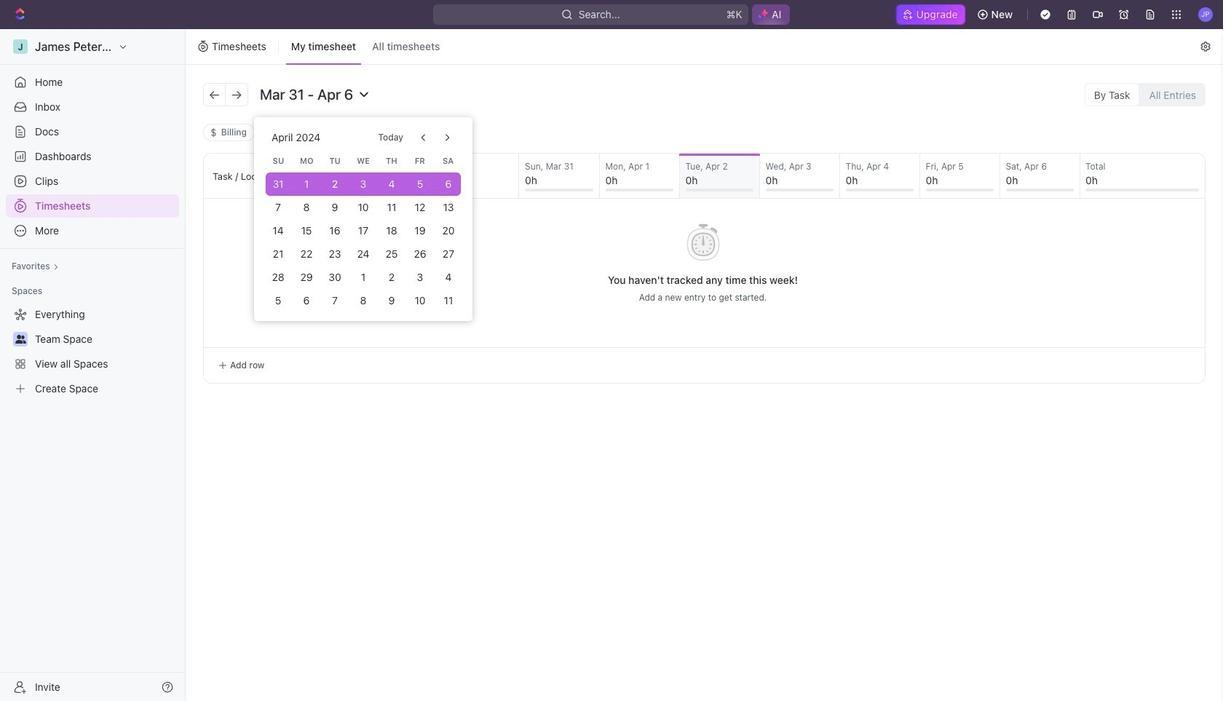 Task type: describe. For each thing, give the bounding box(es) containing it.
tree inside sidebar navigation
[[6, 303, 179, 400]]



Task type: vqa. For each thing, say whether or not it's contained in the screenshot.
You
no



Task type: locate. For each thing, give the bounding box(es) containing it.
tree
[[6, 303, 179, 400]]

sidebar navigation
[[0, 29, 186, 701]]



